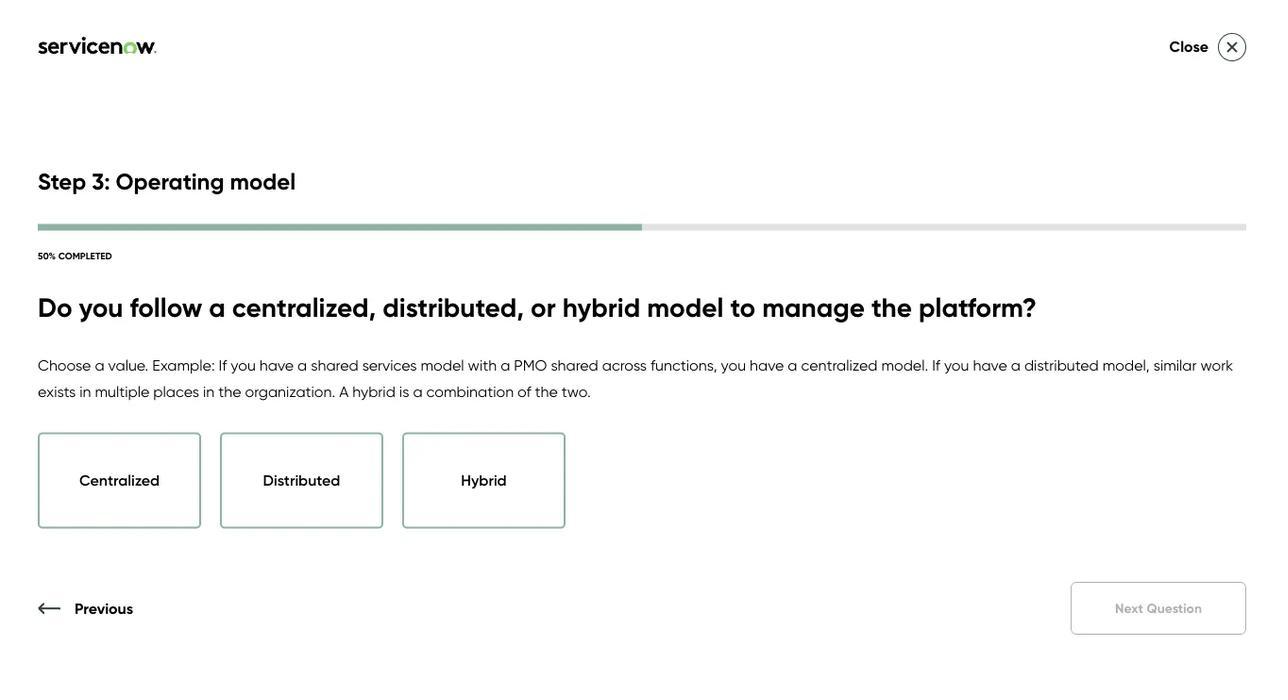 Task type: locate. For each thing, give the bounding box(es) containing it.
if
[[219, 357, 227, 375], [932, 357, 940, 375]]

a left team
[[1011, 357, 1021, 375]]

you up organization.
[[231, 357, 256, 375]]

organization.
[[245, 382, 335, 401]]

to
[[730, 291, 756, 324]]

hybrid
[[562, 291, 640, 324], [352, 382, 395, 401]]

a up organization.
[[298, 357, 307, 375]]

manage
[[762, 291, 865, 324]]

model up combination
[[421, 357, 464, 375]]

have left team
[[973, 357, 1007, 375]]

shared up a
[[311, 357, 358, 375]]

in
[[80, 382, 91, 401], [203, 382, 215, 401]]

do
[[38, 291, 72, 324]]

services
[[362, 357, 417, 375]]

model left to
[[647, 291, 724, 324]]

1 horizontal spatial if
[[932, 357, 940, 375]]

the right places
[[218, 382, 241, 401]]

model
[[230, 167, 296, 195], [647, 291, 724, 324], [421, 357, 464, 375]]

exists
[[38, 382, 76, 401]]

choose a value.  example: if you have a shared services model with a pmo shared across functions, you have a centralized model. if you have a distributed model, similar work exists in multiple places in the organization. a hybrid is a combination of the two.
[[38, 357, 1233, 401]]

a left centralized
[[788, 357, 797, 375]]

model inside choose a value.  example: if you have a shared services model with a pmo shared across functions, you have a centralized model. if you have a distributed model, similar work exists in multiple places in the organization. a hybrid is a combination of the two.
[[421, 357, 464, 375]]

work
[[1201, 357, 1233, 375]]

hybrid down services
[[352, 382, 395, 401]]

1 horizontal spatial shared
[[551, 357, 598, 375]]

a right with
[[501, 357, 510, 375]]

completed
[[58, 250, 112, 262]]

in right exists
[[80, 382, 91, 401]]

0 horizontal spatial if
[[219, 357, 227, 375]]

platform
[[964, 354, 1023, 372]]

the
[[872, 291, 912, 324], [218, 382, 241, 401], [535, 382, 558, 401]]

if right example:
[[219, 357, 227, 375]]

50%
[[38, 250, 56, 262]]

with
[[468, 357, 497, 375]]

and
[[1225, 354, 1252, 372]]

2 horizontal spatial the
[[872, 291, 912, 324]]

if right model.
[[932, 357, 940, 375]]

in right places
[[203, 382, 215, 401]]

1 horizontal spatial in
[[203, 382, 215, 401]]

previous
[[75, 599, 133, 618]]

have down to
[[750, 357, 784, 375]]

1 horizontal spatial the
[[535, 382, 558, 401]]

you
[[79, 291, 123, 324], [231, 357, 256, 375], [721, 357, 746, 375], [944, 357, 969, 375]]

you right model.
[[944, 357, 969, 375]]

the right of
[[535, 382, 558, 401]]

0 horizontal spatial in
[[80, 382, 91, 401]]

a
[[209, 291, 225, 324], [95, 357, 104, 375], [298, 357, 307, 375], [501, 357, 510, 375], [788, 357, 797, 375], [1011, 357, 1021, 375], [413, 382, 423, 401]]

the up servicenow®
[[872, 291, 912, 324]]

0 horizontal spatial shared
[[311, 357, 358, 375]]

have
[[260, 357, 294, 375], [750, 357, 784, 375], [973, 357, 1007, 375]]

your servicenow® platform team establishes, maintains, and exte
[[833, 354, 1284, 418]]

model.
[[881, 357, 928, 375]]

shared
[[311, 357, 358, 375], [551, 357, 598, 375]]

1 horizontal spatial model
[[421, 357, 464, 375]]

1 if from the left
[[219, 357, 227, 375]]

step 3: operating model
[[38, 167, 296, 195]]

operating
[[116, 167, 224, 195]]

0 horizontal spatial hybrid
[[352, 382, 395, 401]]

0 horizontal spatial have
[[260, 357, 294, 375]]

2 horizontal spatial model
[[647, 291, 724, 324]]

1 vertical spatial model
[[647, 291, 724, 324]]

1 vertical spatial hybrid
[[352, 382, 395, 401]]

2 vertical spatial model
[[421, 357, 464, 375]]

two.
[[562, 382, 591, 401]]

places
[[153, 382, 199, 401]]

2 shared from the left
[[551, 357, 598, 375]]

1 horizontal spatial have
[[750, 357, 784, 375]]

platform?
[[919, 291, 1037, 324]]

0 horizontal spatial the
[[218, 382, 241, 401]]

2 horizontal spatial have
[[973, 357, 1007, 375]]

2 in from the left
[[203, 382, 215, 401]]

choose
[[38, 357, 91, 375]]

have up organization.
[[260, 357, 294, 375]]

shared up two.
[[551, 357, 598, 375]]

model right operating
[[230, 167, 296, 195]]

0 vertical spatial hybrid
[[562, 291, 640, 324]]

hybrid right the or
[[562, 291, 640, 324]]

1 have from the left
[[260, 357, 294, 375]]

0 vertical spatial model
[[230, 167, 296, 195]]

50% completed
[[38, 250, 112, 262]]



Task type: describe. For each thing, give the bounding box(es) containing it.
2 if from the left
[[932, 357, 940, 375]]

distributed
[[263, 472, 340, 490]]

value.
[[108, 357, 148, 375]]

0 horizontal spatial model
[[230, 167, 296, 195]]

combination
[[426, 382, 514, 401]]

distributed,
[[383, 291, 524, 324]]

exte
[[1256, 354, 1284, 372]]

platform
[[1091, 207, 1269, 263]]

do you follow a centralized, distributed, or hybrid model to manage the platform?
[[38, 291, 1037, 324]]

you right do on the top of page
[[79, 291, 123, 324]]

step
[[38, 167, 86, 195]]

1 in from the left
[[80, 382, 91, 401]]

centralized
[[79, 472, 160, 490]]

model,
[[1103, 357, 1150, 375]]

hybrid
[[461, 472, 507, 490]]

1 horizontal spatial hybrid
[[562, 291, 640, 324]]

maintains,
[[1150, 354, 1221, 372]]

a right the follow
[[209, 291, 225, 324]]

hybrid inside choose a value.  example: if you have a shared services model with a pmo shared across functions, you have a centralized model. if you have a distributed model, similar work exists in multiple places in the organization. a hybrid is a combination of the two.
[[352, 382, 395, 401]]

1 shared from the left
[[311, 357, 358, 375]]

similar
[[1154, 357, 1197, 375]]

pmo
[[514, 357, 547, 375]]

centralized,
[[232, 291, 376, 324]]

team
[[1026, 354, 1063, 372]]

is
[[399, 382, 409, 401]]

multiple
[[95, 382, 150, 401]]

you right functions,
[[721, 357, 746, 375]]

servicenow platform t
[[833, 207, 1284, 322]]

centralized
[[801, 357, 878, 375]]

distributed
[[1024, 357, 1099, 375]]

servicenow®
[[867, 354, 960, 372]]

a
[[339, 382, 349, 401]]

functions,
[[651, 357, 717, 375]]

a right is
[[413, 382, 423, 401]]

follow
[[130, 291, 202, 324]]

servicenow
[[833, 207, 1080, 263]]

3:
[[92, 167, 110, 195]]

across
[[602, 357, 647, 375]]

a left value.
[[95, 357, 104, 375]]

of
[[518, 382, 531, 401]]

close
[[1169, 37, 1209, 56]]

your
[[833, 354, 863, 372]]

or
[[531, 291, 556, 324]]

example:
[[152, 357, 215, 375]]

3 have from the left
[[973, 357, 1007, 375]]

2 have from the left
[[750, 357, 784, 375]]

t
[[1280, 207, 1284, 263]]

establishes,
[[1067, 354, 1146, 372]]



Task type: vqa. For each thing, say whether or not it's contained in the screenshot.
operating
yes



